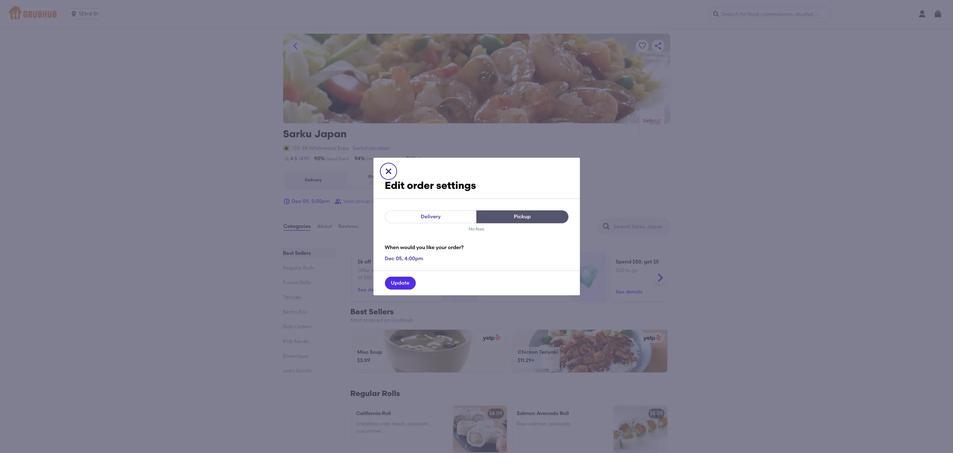 Task type: describe. For each thing, give the bounding box(es) containing it.
regular inside tab
[[283, 265, 302, 271]]

dec 05, 5:00pm button
[[283, 195, 330, 208]]

teriyaki inside tab
[[283, 294, 301, 300]]

dec 05, 4:00pm button
[[385, 253, 423, 265]]

$3.09
[[357, 358, 370, 364]]

dec for dec 05, 4:00pm
[[385, 256, 395, 262]]

like
[[426, 244, 435, 251]]

0 horizontal spatial delivery
[[305, 177, 322, 182]]

raw salmon, avocado.
[[517, 421, 572, 427]]

1 horizontal spatial svg image
[[934, 10, 943, 18]]

sushi burrito tab
[[283, 367, 333, 375]]

good
[[326, 156, 338, 161]]

see details for $6 off offer valid on qualifying orders of $40 or more.
[[358, 287, 385, 293]]

best sellers most ordered on grubhub
[[350, 307, 413, 323]]

dec for dec 05, 5:00pm
[[292, 198, 301, 204]]

star icon image
[[283, 155, 290, 162]]

your
[[436, 244, 447, 251]]

see for offer valid on qualifying orders of $40 or more.
[[358, 287, 367, 293]]

rolls for regular rolls tab
[[303, 265, 314, 271]]

svg image for 123rd st
[[70, 10, 77, 18]]

133-
[[292, 145, 302, 151]]

133-38 whitestone expy button
[[292, 144, 349, 152]]

1 horizontal spatial see
[[487, 287, 496, 293]]

cucumber.
[[356, 428, 382, 434]]

offer inside offer valid on first orders of $15 or more.
[[487, 267, 499, 273]]

you
[[416, 244, 425, 251]]

st
[[93, 11, 98, 17]]

orders
[[295, 324, 311, 330]]

subscription pass image
[[283, 145, 290, 151]]

1 vertical spatial regular
[[350, 389, 380, 398]]

$8.09 for raw salmon, avocado.
[[650, 411, 663, 417]]

sushi
[[283, 368, 295, 374]]

see details button for $6 off offer valid on qualifying orders of $40 or more.
[[358, 283, 385, 296]]

pickup for pickup 0.5 mi
[[369, 174, 383, 179]]

$50
[[616, 267, 624, 273]]

beverages tab
[[283, 352, 333, 360]]

sushi burrito
[[283, 368, 313, 374]]

time
[[374, 156, 383, 161]]

96
[[406, 156, 412, 162]]

bento box tab
[[283, 308, 333, 316]]

on inside offer valid on first orders of $15 or more.
[[513, 267, 519, 273]]

best sellers
[[283, 250, 311, 256]]

svg image for dec 05, 5:00pm
[[283, 198, 290, 205]]

more. inside offer valid on first orders of $15 or more.
[[493, 275, 507, 281]]

1 horizontal spatial see details
[[487, 287, 514, 293]]

settings
[[436, 179, 476, 191]]

offer inside $6 off offer valid on qualifying orders of $40 or more.
[[358, 267, 370, 273]]

group
[[356, 198, 370, 204]]

regular rolls tab
[[283, 264, 333, 272]]

switch
[[353, 145, 369, 151]]

chicken teriyaki $11.29 +
[[518, 349, 558, 364]]

update button
[[385, 277, 416, 290]]

teriyaki tab
[[283, 294, 333, 301]]

ordered
[[363, 317, 383, 323]]

switch location button
[[352, 144, 390, 152]]

avocado
[[537, 411, 559, 417]]

fusion
[[283, 280, 299, 286]]

$40
[[364, 275, 372, 281]]

save this restaurant image
[[638, 42, 647, 50]]

05, for 5:00pm
[[303, 198, 310, 204]]

salmon avocado roll image
[[614, 406, 667, 453]]

sellers for best sellers
[[295, 250, 311, 256]]

1 horizontal spatial details
[[497, 287, 514, 293]]

imitation crab meat, avocado, cucumber.
[[356, 421, 430, 434]]

when would you like your order?
[[385, 244, 464, 251]]

see for $50 to go
[[616, 289, 625, 295]]

on
[[366, 156, 373, 161]]

$11.29
[[518, 358, 532, 364]]

or inside $6 off offer valid on qualifying orders of $40 or more.
[[373, 275, 378, 281]]

05, for 4:00pm
[[396, 256, 403, 262]]

rolls for fusion rolls tab
[[300, 280, 311, 286]]

reviews
[[338, 223, 358, 229]]

bento box
[[283, 309, 307, 315]]

imitation
[[356, 421, 378, 427]]

view
[[343, 198, 355, 204]]

$15
[[553, 267, 561, 273]]

grubhub
[[391, 317, 413, 323]]

go
[[632, 267, 638, 273]]

order for edit
[[407, 179, 434, 191]]

on time delivery
[[366, 156, 400, 161]]

delivery
[[384, 156, 400, 161]]

side
[[283, 324, 294, 330]]

update
[[391, 280, 410, 286]]

miso
[[357, 349, 369, 355]]

5:00pm
[[311, 198, 330, 204]]

order inside button
[[371, 198, 385, 204]]

fusion rolls tab
[[283, 279, 333, 286]]

dec 05, 5:00pm
[[292, 198, 330, 204]]

(419)
[[299, 156, 310, 162]]

4:00pm
[[405, 256, 423, 262]]

salmon avocado roll
[[517, 411, 569, 417]]

4.5
[[290, 156, 297, 162]]

crab
[[379, 421, 391, 427]]

see details button for spend $50, get $5 $50 to go
[[616, 286, 643, 299]]

1 horizontal spatial see details button
[[487, 283, 514, 296]]

chicken
[[518, 349, 538, 355]]

mi
[[377, 181, 382, 186]]

$6 off offer valid on qualifying orders of $40 or more.
[[358, 259, 432, 281]]

avocado,
[[407, 421, 430, 427]]

reviews button
[[338, 214, 359, 240]]

delivery inside button
[[421, 214, 441, 220]]

beverages
[[283, 353, 309, 359]]

best for best sellers most ordered on grubhub
[[350, 307, 367, 316]]

good food
[[326, 156, 349, 161]]

+
[[532, 358, 535, 364]]

to
[[626, 267, 631, 273]]

promo image for $6 off
[[444, 264, 470, 290]]

option group containing pickup
[[283, 171, 406, 189]]

details for $50
[[626, 289, 643, 295]]

qualifying
[[391, 267, 415, 273]]

categories button
[[283, 214, 311, 240]]

no
[[469, 227, 475, 232]]

123rd st button
[[66, 8, 106, 20]]

share icon image
[[654, 42, 662, 50]]

orders inside $6 off offer valid on qualifying orders of $40 or more.
[[417, 267, 432, 273]]

bento
[[283, 309, 297, 315]]

kids
[[283, 338, 293, 345]]

california roll image
[[453, 406, 507, 453]]



Task type: vqa. For each thing, say whether or not it's contained in the screenshot.
Spicy Mayo Tuna associated with Choose a second protein
no



Task type: locate. For each thing, give the bounding box(es) containing it.
promo image for offer valid on first orders of $15 or more.
[[573, 264, 599, 290]]

svg image inside 123rd st button
[[70, 10, 77, 18]]

1 horizontal spatial order
[[407, 179, 434, 191]]

sellers
[[295, 250, 311, 256], [369, 307, 394, 316]]

regular rolls inside tab
[[283, 265, 314, 271]]

94
[[354, 156, 360, 162]]

kids meals
[[283, 338, 309, 345]]

delivery
[[305, 177, 322, 182], [421, 214, 441, 220]]

pickup button
[[476, 211, 568, 223]]

order right correct
[[435, 156, 446, 161]]

promo image down order?
[[444, 264, 470, 290]]

0 vertical spatial delivery
[[305, 177, 322, 182]]

1 horizontal spatial orders
[[531, 267, 546, 273]]

details down offer valid on first orders of $15 or more.
[[497, 287, 514, 293]]

2 horizontal spatial see details button
[[616, 286, 643, 299]]

0 vertical spatial of
[[547, 267, 552, 273]]

2 offer from the left
[[487, 267, 499, 273]]

2 promo image from the left
[[573, 264, 599, 290]]

sellers up regular rolls tab
[[295, 250, 311, 256]]

133-38 whitestone expy
[[292, 145, 349, 151]]

1 $8.09 from the left
[[489, 411, 502, 417]]

0 horizontal spatial offer
[[358, 267, 370, 273]]

1 vertical spatial regular rolls
[[350, 389, 400, 398]]

2 horizontal spatial details
[[626, 289, 643, 295]]

2 horizontal spatial see details
[[616, 289, 643, 295]]

2 or from the left
[[487, 275, 492, 281]]

location
[[370, 145, 390, 151]]

most
[[350, 317, 362, 323]]

1 promo image from the left
[[444, 264, 470, 290]]

regular up fusion
[[283, 265, 302, 271]]

details for on
[[368, 287, 385, 293]]

123rd
[[79, 11, 92, 17]]

regular rolls down best sellers
[[283, 265, 314, 271]]

0 horizontal spatial of
[[358, 275, 362, 281]]

1 horizontal spatial regular
[[350, 389, 380, 398]]

order for correct
[[435, 156, 446, 161]]

svg image left 123rd
[[70, 10, 77, 18]]

no fees
[[469, 227, 484, 232]]

2 yelp image from the left
[[642, 335, 661, 341]]

save this restaurant button
[[636, 39, 649, 52]]

valid inside $6 off offer valid on qualifying orders of $40 or more.
[[371, 267, 383, 273]]

0 horizontal spatial svg image
[[70, 10, 77, 18]]

more.
[[380, 275, 394, 281], [493, 275, 507, 281]]

0 horizontal spatial yelp image
[[481, 335, 500, 341]]

0 horizontal spatial regular rolls
[[283, 265, 314, 271]]

0 vertical spatial best
[[283, 250, 294, 256]]

1 horizontal spatial sellers
[[369, 307, 394, 316]]

1 vertical spatial pickup
[[514, 214, 531, 220]]

0 horizontal spatial dec
[[292, 198, 301, 204]]

best inside tab
[[283, 250, 294, 256]]

0 horizontal spatial promo image
[[444, 264, 470, 290]]

1 horizontal spatial best
[[350, 307, 367, 316]]

roll up crab
[[382, 411, 391, 417]]

05,
[[303, 198, 310, 204], [396, 256, 403, 262]]

see details button down '$40'
[[358, 283, 385, 296]]

yelp image for chicken teriyaki
[[642, 335, 661, 341]]

0 horizontal spatial order
[[371, 198, 385, 204]]

svg image
[[70, 10, 77, 18], [384, 167, 393, 176], [283, 198, 290, 205]]

meat,
[[392, 421, 406, 427]]

1 horizontal spatial of
[[547, 267, 552, 273]]

0 horizontal spatial more.
[[380, 275, 394, 281]]

best up regular rolls tab
[[283, 250, 294, 256]]

fusion rolls
[[283, 280, 311, 286]]

0 horizontal spatial sellers
[[295, 250, 311, 256]]

sarku japan logo image
[[639, 109, 664, 134]]

pickup for pickup
[[514, 214, 531, 220]]

regular up the california
[[350, 389, 380, 398]]

best for best sellers
[[283, 250, 294, 256]]

about button
[[317, 214, 333, 240]]

see
[[358, 287, 367, 293], [487, 287, 496, 293], [616, 289, 625, 295]]

1 horizontal spatial svg image
[[283, 198, 290, 205]]

0 vertical spatial regular rolls
[[283, 265, 314, 271]]

see details for spend $50, get $5 $50 to go
[[616, 289, 643, 295]]

whitestone
[[309, 145, 337, 151]]

switch location
[[353, 145, 390, 151]]

1 vertical spatial dec
[[385, 256, 395, 262]]

dec inside button
[[292, 198, 301, 204]]

1 vertical spatial order
[[407, 179, 434, 191]]

2 roll from the left
[[560, 411, 569, 417]]

1 yelp image from the left
[[481, 335, 500, 341]]

on left qualifying
[[384, 267, 390, 273]]

0 horizontal spatial pickup
[[369, 174, 383, 179]]

1 vertical spatial rolls
[[300, 280, 311, 286]]

1 offer from the left
[[358, 267, 370, 273]]

2 orders from the left
[[531, 267, 546, 273]]

svg image
[[934, 10, 943, 18], [713, 10, 720, 18]]

2 horizontal spatial order
[[435, 156, 446, 161]]

see details down '$40'
[[358, 287, 385, 293]]

1 horizontal spatial promo image
[[573, 264, 599, 290]]

0 vertical spatial rolls
[[303, 265, 314, 271]]

Search Sarku Japan search field
[[613, 223, 668, 230]]

1 horizontal spatial offer
[[487, 267, 499, 273]]

see details button down to
[[616, 286, 643, 299]]

2 $8.09 from the left
[[650, 411, 663, 417]]

0 horizontal spatial details
[[368, 287, 385, 293]]

0 horizontal spatial teriyaki
[[283, 294, 301, 300]]

rolls up california roll
[[382, 389, 400, 398]]

1 roll from the left
[[382, 411, 391, 417]]

get
[[644, 259, 652, 265]]

sellers for best sellers most ordered on grubhub
[[369, 307, 394, 316]]

when
[[385, 244, 399, 251]]

valid up '$40'
[[371, 267, 383, 273]]

0 vertical spatial pickup
[[369, 174, 383, 179]]

dec left 5:00pm
[[292, 198, 301, 204]]

teriyaki inside chicken teriyaki $11.29 +
[[539, 349, 558, 355]]

0 horizontal spatial regular
[[283, 265, 302, 271]]

best
[[283, 250, 294, 256], [350, 307, 367, 316]]

0.5
[[369, 181, 376, 186]]

0 vertical spatial dec
[[292, 198, 301, 204]]

1 horizontal spatial pickup
[[514, 214, 531, 220]]

teriyaki right 'chicken'
[[539, 349, 558, 355]]

valid left first
[[500, 267, 512, 273]]

pickup 0.5 mi
[[369, 174, 383, 186]]

details
[[368, 287, 385, 293], [497, 287, 514, 293], [626, 289, 643, 295]]

caret left icon image
[[291, 42, 300, 50]]

details down '$40'
[[368, 287, 385, 293]]

promo image right $15
[[573, 264, 599, 290]]

0 vertical spatial sellers
[[295, 250, 311, 256]]

box
[[299, 309, 307, 315]]

pickup
[[369, 174, 383, 179], [514, 214, 531, 220]]

1 horizontal spatial more.
[[493, 275, 507, 281]]

order right edit
[[407, 179, 434, 191]]

side orders
[[283, 324, 311, 330]]

or inside offer valid on first orders of $15 or more.
[[487, 275, 492, 281]]

0 vertical spatial 05,
[[303, 198, 310, 204]]

1 horizontal spatial teriyaki
[[539, 349, 558, 355]]

$6
[[358, 259, 363, 265]]

on right ordered
[[384, 317, 390, 323]]

of inside $6 off offer valid on qualifying orders of $40 or more.
[[358, 275, 362, 281]]

1 vertical spatial sellers
[[369, 307, 394, 316]]

edit order settings
[[385, 179, 476, 191]]

rolls
[[303, 265, 314, 271], [300, 280, 311, 286], [382, 389, 400, 398]]

salmon
[[517, 411, 535, 417]]

1 horizontal spatial 05,
[[396, 256, 403, 262]]

yelp image
[[481, 335, 500, 341], [642, 335, 661, 341]]

food
[[339, 156, 349, 161]]

0 horizontal spatial orders
[[417, 267, 432, 273]]

0 horizontal spatial $8.09
[[489, 411, 502, 417]]

spend
[[616, 259, 631, 265]]

offer valid on first orders of $15 or more.
[[487, 267, 561, 281]]

about
[[317, 223, 332, 229]]

search icon image
[[602, 222, 611, 231]]

2 valid from the left
[[500, 267, 512, 273]]

california roll
[[356, 411, 391, 417]]

05, left 5:00pm
[[303, 198, 310, 204]]

main navigation navigation
[[0, 0, 953, 28]]

of left $15
[[547, 267, 552, 273]]

05, inside button
[[396, 256, 403, 262]]

1 vertical spatial 05,
[[396, 256, 403, 262]]

sellers inside best sellers most ordered on grubhub
[[369, 307, 394, 316]]

on for sellers
[[384, 317, 390, 323]]

orders down 4:00pm
[[417, 267, 432, 273]]

1 horizontal spatial dec
[[385, 256, 395, 262]]

regular rolls
[[283, 265, 314, 271], [350, 389, 400, 398]]

orders right first
[[531, 267, 546, 273]]

kids meals tab
[[283, 338, 333, 345]]

123rd st
[[79, 11, 98, 17]]

valid
[[371, 267, 383, 273], [500, 267, 512, 273]]

see details button down offer valid on first orders of $15 or more.
[[487, 283, 514, 296]]

1 horizontal spatial $8.09
[[650, 411, 663, 417]]

view group order button
[[334, 195, 385, 208]]

0 horizontal spatial svg image
[[713, 10, 720, 18]]

1 vertical spatial svg image
[[384, 167, 393, 176]]

burrito
[[296, 368, 313, 374]]

05, inside button
[[303, 198, 310, 204]]

sarku
[[283, 128, 312, 140]]

yelp image for miso soup
[[481, 335, 500, 341]]

0 horizontal spatial roll
[[382, 411, 391, 417]]

rolls down the best sellers tab
[[303, 265, 314, 271]]

delivery up the dec 05, 5:00pm
[[305, 177, 322, 182]]

1 vertical spatial teriyaki
[[539, 349, 558, 355]]

svg image down delivery
[[384, 167, 393, 176]]

1 vertical spatial delivery
[[421, 214, 441, 220]]

best sellers tab
[[283, 250, 333, 257]]

sellers inside tab
[[295, 250, 311, 256]]

0 horizontal spatial 05,
[[303, 198, 310, 204]]

see details down offer valid on first orders of $15 or more.
[[487, 287, 514, 293]]

0 horizontal spatial best
[[283, 250, 294, 256]]

0 horizontal spatial see details button
[[358, 283, 385, 296]]

pickup inside button
[[514, 214, 531, 220]]

japan
[[314, 128, 347, 140]]

of left '$40'
[[358, 275, 362, 281]]

05, up qualifying
[[396, 256, 403, 262]]

1 valid from the left
[[371, 267, 383, 273]]

svg image left the dec 05, 5:00pm
[[283, 198, 290, 205]]

promo image
[[444, 264, 470, 290], [573, 264, 599, 290]]

sellers up ordered
[[369, 307, 394, 316]]

on inside best sellers most ordered on grubhub
[[384, 317, 390, 323]]

option group
[[283, 171, 406, 189]]

details down go
[[626, 289, 643, 295]]

1 horizontal spatial regular rolls
[[350, 389, 400, 398]]

first
[[520, 267, 529, 273]]

on for off
[[384, 267, 390, 273]]

0 vertical spatial svg image
[[70, 10, 77, 18]]

of
[[547, 267, 552, 273], [358, 275, 362, 281]]

offer
[[358, 267, 370, 273], [487, 267, 499, 273]]

delivery button
[[385, 211, 477, 223]]

2 vertical spatial rolls
[[382, 389, 400, 398]]

expy
[[338, 145, 349, 151]]

svg image inside dec 05, 5:00pm button
[[283, 198, 290, 205]]

2 more. from the left
[[493, 275, 507, 281]]

valid inside offer valid on first orders of $15 or more.
[[500, 267, 512, 273]]

order right group
[[371, 198, 385, 204]]

correct
[[418, 156, 434, 161]]

regular rolls up california roll
[[350, 389, 400, 398]]

teriyaki
[[283, 294, 301, 300], [539, 349, 558, 355]]

1 horizontal spatial valid
[[500, 267, 512, 273]]

2 vertical spatial svg image
[[283, 198, 290, 205]]

dec
[[292, 198, 301, 204], [385, 256, 395, 262]]

see details down to
[[616, 289, 643, 295]]

best inside best sellers most ordered on grubhub
[[350, 307, 367, 316]]

would
[[400, 244, 415, 251]]

correct order
[[418, 156, 446, 161]]

side orders tab
[[283, 323, 333, 331]]

1 horizontal spatial or
[[487, 275, 492, 281]]

see details button
[[358, 283, 385, 296], [487, 283, 514, 296], [616, 286, 643, 299]]

on left first
[[513, 267, 519, 273]]

offer left first
[[487, 267, 499, 273]]

1 or from the left
[[373, 275, 378, 281]]

2 horizontal spatial see
[[616, 289, 625, 295]]

roll up the avocado.
[[560, 411, 569, 417]]

1 vertical spatial best
[[350, 307, 367, 316]]

more. inside $6 off offer valid on qualifying orders of $40 or more.
[[380, 275, 394, 281]]

fees
[[476, 227, 484, 232]]

0 vertical spatial teriyaki
[[283, 294, 301, 300]]

on inside $6 off offer valid on qualifying orders of $40 or more.
[[384, 267, 390, 273]]

delivery up like
[[421, 214, 441, 220]]

view group order
[[343, 198, 385, 204]]

orders
[[417, 267, 432, 273], [531, 267, 546, 273]]

0 vertical spatial order
[[435, 156, 446, 161]]

categories
[[283, 223, 311, 229]]

1 more. from the left
[[380, 275, 394, 281]]

see details
[[358, 287, 385, 293], [487, 287, 514, 293], [616, 289, 643, 295]]

best up 'most'
[[350, 307, 367, 316]]

1 horizontal spatial roll
[[560, 411, 569, 417]]

38
[[302, 145, 308, 151]]

offer up '$40'
[[358, 267, 370, 273]]

0 horizontal spatial see
[[358, 287, 367, 293]]

rolls right fusion
[[300, 280, 311, 286]]

$8.09 for imitation crab meat, avocado, cucumber.
[[489, 411, 502, 417]]

0 horizontal spatial or
[[373, 275, 378, 281]]

1 horizontal spatial yelp image
[[642, 335, 661, 341]]

of inside offer valid on first orders of $15 or more.
[[547, 267, 552, 273]]

0 horizontal spatial valid
[[371, 267, 383, 273]]

1 orders from the left
[[417, 267, 432, 273]]

regular
[[283, 265, 302, 271], [350, 389, 380, 398]]

2 vertical spatial order
[[371, 198, 385, 204]]

dec 05, 4:00pm
[[385, 256, 423, 262]]

1 horizontal spatial delivery
[[421, 214, 441, 220]]

teriyaki down fusion
[[283, 294, 301, 300]]

people icon image
[[334, 198, 342, 205]]

0 vertical spatial regular
[[283, 265, 302, 271]]

dec down when
[[385, 256, 395, 262]]

1 vertical spatial of
[[358, 275, 362, 281]]

$5
[[653, 259, 659, 265]]

dec inside button
[[385, 256, 395, 262]]

2 horizontal spatial svg image
[[384, 167, 393, 176]]

raw
[[517, 421, 527, 427]]

orders inside offer valid on first orders of $15 or more.
[[531, 267, 546, 273]]

soup
[[370, 349, 382, 355]]

0 horizontal spatial see details
[[358, 287, 385, 293]]

90
[[314, 156, 320, 162]]



